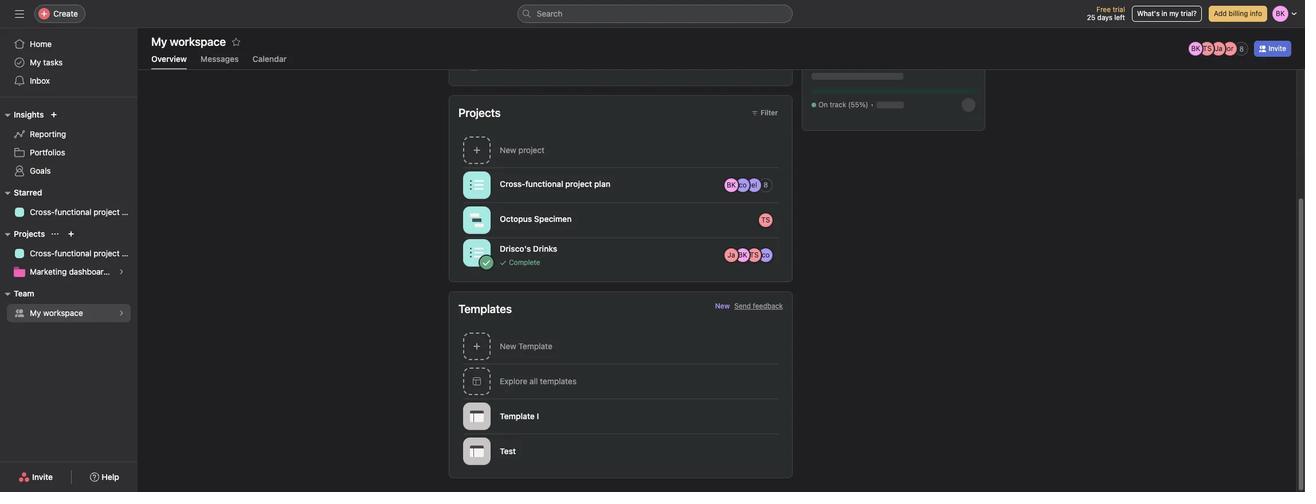 Task type: vqa. For each thing, say whether or not it's contained in the screenshot.
the billing in the top of the page
yes



Task type: locate. For each thing, give the bounding box(es) containing it.
0 vertical spatial bk
[[1192, 44, 1201, 53]]

functional
[[526, 179, 564, 188], [55, 207, 91, 217], [55, 248, 91, 258]]

bk left show options icon
[[739, 250, 748, 259]]

cross- down 'new project'
[[500, 179, 526, 188]]

1 vertical spatial 8
[[764, 181, 768, 189]]

functional up marketing dashboards
[[55, 248, 91, 258]]

drinks
[[533, 243, 558, 253]]

my down team
[[30, 308, 41, 318]]

0 vertical spatial ts
[[1204, 44, 1213, 53]]

0 horizontal spatial invite button
[[11, 467, 60, 488]]

cross-
[[500, 179, 526, 188], [30, 207, 55, 217], [30, 248, 55, 258]]

cross-functional project plan link up new project or portfolio icon
[[7, 203, 138, 221]]

ts left the or
[[1204, 44, 1213, 53]]

new image
[[51, 111, 58, 118]]

cross-functional project plan link inside starred "element"
[[7, 203, 138, 221]]

left
[[1115, 13, 1126, 22]]

2 cross-functional project plan link from the top
[[7, 244, 138, 263]]

global element
[[0, 28, 138, 97]]

ja left show options icon
[[728, 250, 736, 259]]

functional up octopus specimen
[[526, 179, 564, 188]]

my
[[30, 57, 41, 67], [30, 308, 41, 318]]

cross- inside starred "element"
[[30, 207, 55, 217]]

1 vertical spatial template image
[[470, 444, 484, 458]]

co left el
[[739, 180, 747, 189]]

2 horizontal spatial bk
[[1192, 44, 1201, 53]]

search button
[[518, 5, 793, 23]]

cross- down starred
[[30, 207, 55, 217]]

search
[[537, 9, 563, 18]]

invite
[[1270, 44, 1287, 53], [32, 472, 53, 482]]

team
[[14, 288, 34, 298]]

0 vertical spatial ja
[[1216, 44, 1223, 53]]

template image for test link
[[470, 444, 484, 458]]

2 template image from the top
[[470, 444, 484, 458]]

drisco's
[[500, 243, 531, 253]]

see details, marketing dashboards image
[[118, 268, 125, 275]]

ts left show options image
[[762, 215, 771, 224]]

cross-functional project plan inside starred "element"
[[30, 207, 138, 217]]

0 vertical spatial 8
[[1240, 44, 1245, 53]]

calendar button
[[253, 54, 287, 69]]

add to starred image
[[232, 37, 241, 46]]

0 vertical spatial template
[[519, 341, 553, 351]]

new project or portfolio image
[[68, 231, 75, 237]]

new for templates
[[500, 341, 517, 351]]

i
[[537, 411, 539, 421]]

complete
[[509, 258, 541, 266]]

projects up 'new project'
[[459, 106, 501, 119]]

my inside teams element
[[30, 308, 41, 318]]

portfolios link
[[7, 143, 131, 162]]

specimen
[[535, 214, 572, 223]]

template image
[[470, 409, 484, 423], [470, 444, 484, 458]]

0 vertical spatial plan
[[595, 179, 611, 188]]

functional inside starred "element"
[[55, 207, 91, 217]]

all
[[530, 376, 538, 386]]

projects element
[[0, 224, 138, 283]]

2 my from the top
[[30, 308, 41, 318]]

0 vertical spatial template image
[[470, 409, 484, 423]]

new
[[500, 145, 517, 155], [716, 302, 730, 310], [500, 341, 517, 351]]

show options image
[[779, 250, 788, 260]]

cross-functional project plan inside the projects element
[[30, 248, 138, 258]]

2 vertical spatial bk
[[739, 250, 748, 259]]

my left 'tasks'
[[30, 57, 41, 67]]

invite button
[[1255, 41, 1292, 57], [11, 467, 60, 488]]

on track (55%)
[[819, 100, 869, 109]]

home
[[30, 39, 52, 49]]

template left the i
[[500, 411, 535, 421]]

1 vertical spatial functional
[[55, 207, 91, 217]]

functional inside the projects element
[[55, 248, 91, 258]]

template image inside test link
[[470, 444, 484, 458]]

cross- for first cross-functional project plan link from the bottom of the page
[[30, 248, 55, 258]]

0 horizontal spatial projects
[[14, 229, 45, 239]]

bk
[[1192, 44, 1201, 53], [727, 180, 736, 189], [739, 250, 748, 259]]

el
[[752, 180, 758, 189]]

cross-functional project plan link
[[7, 203, 138, 221], [7, 244, 138, 263]]

octopus
[[500, 214, 532, 223]]

0 vertical spatial projects
[[459, 106, 501, 119]]

1 vertical spatial my
[[30, 308, 41, 318]]

bk left the or
[[1192, 44, 1201, 53]]

2 vertical spatial new
[[500, 341, 517, 351]]

8 for el
[[764, 181, 768, 189]]

1 template image from the top
[[470, 409, 484, 423]]

0 vertical spatial invite button
[[1255, 41, 1292, 57]]

2 vertical spatial functional
[[55, 248, 91, 258]]

reporting
[[30, 129, 66, 139]]

my
[[1170, 9, 1180, 18]]

1 vertical spatial co
[[762, 250, 770, 259]]

cross-functional project plan
[[500, 179, 611, 188], [30, 207, 138, 217], [30, 248, 138, 258]]

8 for or
[[1240, 44, 1245, 53]]

2 vertical spatial plan
[[122, 248, 138, 258]]

1 vertical spatial cross-functional project plan
[[30, 207, 138, 217]]

filter button
[[747, 105, 783, 121]]

send feedback link
[[735, 301, 783, 311]]

0 horizontal spatial co
[[739, 180, 747, 189]]

functional up new project or portfolio icon
[[55, 207, 91, 217]]

0 horizontal spatial bk
[[727, 180, 736, 189]]

reporting link
[[7, 125, 131, 143]]

ts left show options icon
[[750, 250, 759, 259]]

1 vertical spatial bk
[[727, 180, 736, 189]]

cross-functional project plan for first cross-functional project plan link from the bottom of the page
[[30, 248, 138, 258]]

0 horizontal spatial 8
[[764, 181, 768, 189]]

cross-functional project plan link up marketing dashboards
[[7, 244, 138, 263]]

template up the all
[[519, 341, 553, 351]]

1 vertical spatial projects
[[14, 229, 45, 239]]

0 vertical spatial my
[[30, 57, 41, 67]]

0 vertical spatial new
[[500, 145, 517, 155]]

1 horizontal spatial co
[[762, 250, 770, 259]]

template inside "link"
[[500, 411, 535, 421]]

1 vertical spatial new
[[716, 302, 730, 310]]

cross- up marketing
[[30, 248, 55, 258]]

new for projects
[[500, 145, 517, 155]]

2 vertical spatial ts
[[750, 250, 759, 259]]

project inside the projects element
[[94, 248, 120, 258]]

template image for template i "link"
[[470, 409, 484, 423]]

overview button
[[151, 54, 187, 69]]

teams element
[[0, 283, 138, 325]]

ja
[[1216, 44, 1223, 53], [728, 250, 736, 259]]

0 vertical spatial cross-functional project plan link
[[7, 203, 138, 221]]

cross-functional project plan up new project or portfolio icon
[[30, 207, 138, 217]]

projects left show options, current sort, top icon at the top of page
[[14, 229, 45, 239]]

send
[[735, 302, 751, 310]]

cross- inside the projects element
[[30, 248, 55, 258]]

co
[[739, 180, 747, 189], [762, 250, 770, 259]]

8 right the or
[[1240, 44, 1245, 53]]

2 vertical spatial cross-functional project plan
[[30, 248, 138, 258]]

template image left test
[[470, 444, 484, 458]]

0 vertical spatial co
[[739, 180, 747, 189]]

1 cross-functional project plan link from the top
[[7, 203, 138, 221]]

bk left el
[[727, 180, 736, 189]]

search list box
[[518, 5, 793, 23]]

1 vertical spatial template
[[500, 411, 535, 421]]

plan
[[595, 179, 611, 188], [122, 207, 138, 217], [122, 248, 138, 258]]

1 horizontal spatial 8
[[1240, 44, 1245, 53]]

2 vertical spatial cross-
[[30, 248, 55, 258]]

info
[[1251, 9, 1263, 18]]

0 horizontal spatial ja
[[728, 250, 736, 259]]

template
[[519, 341, 553, 351], [500, 411, 535, 421]]

1 vertical spatial invite
[[32, 472, 53, 482]]

plan inside starred "element"
[[122, 207, 138, 217]]

create button
[[34, 5, 85, 23]]

marketing dashboards link
[[7, 263, 131, 281]]

1 vertical spatial cross-
[[30, 207, 55, 217]]

starred
[[14, 188, 42, 197]]

project
[[519, 145, 545, 155], [566, 179, 593, 188], [94, 207, 120, 217], [94, 248, 120, 258]]

1 my from the top
[[30, 57, 41, 67]]

projects
[[459, 106, 501, 119], [14, 229, 45, 239]]

cross-functional project plan up dashboards
[[30, 248, 138, 258]]

0 vertical spatial invite
[[1270, 44, 1287, 53]]

25
[[1088, 13, 1096, 22]]

create
[[53, 9, 78, 18]]

track
[[830, 100, 847, 109]]

template image inside template i "link"
[[470, 409, 484, 423]]

cross- for cross-functional project plan link within starred "element"
[[30, 207, 55, 217]]

ts
[[1204, 44, 1213, 53], [762, 215, 771, 224], [750, 250, 759, 259]]

my inside global element
[[30, 57, 41, 67]]

0 horizontal spatial ts
[[750, 250, 759, 259]]

template image left template i
[[470, 409, 484, 423]]

functional for cross-functional project plan link within starred "element"
[[55, 207, 91, 217]]

cross-functional project plan up specimen
[[500, 179, 611, 188]]

8 right el
[[764, 181, 768, 189]]

1 vertical spatial invite button
[[11, 467, 60, 488]]

1 vertical spatial ts
[[762, 215, 771, 224]]

starred element
[[0, 182, 138, 224]]

8
[[1240, 44, 1245, 53], [764, 181, 768, 189]]

1 vertical spatial plan
[[122, 207, 138, 217]]

ja left the or
[[1216, 44, 1223, 53]]

1 vertical spatial cross-functional project plan link
[[7, 244, 138, 263]]

co left show options icon
[[762, 250, 770, 259]]

0 horizontal spatial invite
[[32, 472, 53, 482]]



Task type: describe. For each thing, give the bounding box(es) containing it.
what's
[[1138, 9, 1161, 18]]

tasks
[[43, 57, 63, 67]]

2 horizontal spatial ts
[[1204, 44, 1213, 53]]

project inside starred "element"
[[94, 207, 120, 217]]

goals
[[30, 166, 51, 176]]

templates
[[459, 302, 512, 315]]

insights element
[[0, 104, 138, 182]]

timeline image
[[470, 213, 484, 227]]

explore all templates
[[500, 376, 577, 386]]

days
[[1098, 13, 1113, 22]]

help button
[[83, 467, 127, 488]]

marketing dashboards
[[30, 267, 113, 276]]

(55%)
[[849, 100, 869, 109]]

my workspace link
[[7, 304, 131, 322]]

plan inside the projects element
[[122, 248, 138, 258]]

test link
[[450, 434, 793, 469]]

inbox
[[30, 76, 50, 85]]

workspace
[[43, 308, 83, 318]]

messages button
[[201, 54, 239, 69]]

team button
[[0, 287, 34, 301]]

goals link
[[7, 162, 131, 180]]

drisco's drinks
[[500, 243, 558, 253]]

add billing info
[[1215, 9, 1263, 18]]

1 horizontal spatial invite
[[1270, 44, 1287, 53]]

toggle project template starred status image
[[521, 448, 528, 455]]

what's in my trial? button
[[1133, 6, 1203, 22]]

new project
[[500, 145, 545, 155]]

marketing
[[30, 267, 67, 276]]

list image
[[470, 178, 484, 192]]

template i link
[[450, 399, 793, 434]]

1 vertical spatial ja
[[728, 250, 736, 259]]

0 vertical spatial cross-functional project plan
[[500, 179, 611, 188]]

list image
[[470, 246, 484, 260]]

show options, current sort, top image
[[52, 231, 59, 237]]

feedback
[[753, 302, 783, 310]]

help
[[102, 472, 119, 482]]

new send feedback
[[716, 302, 783, 310]]

template i
[[500, 411, 539, 421]]

trial?
[[1182, 9, 1198, 18]]

my for my workspace
[[30, 308, 41, 318]]

insights button
[[0, 108, 44, 122]]

my for my tasks
[[30, 57, 41, 67]]

projects inside 'dropdown button'
[[14, 229, 45, 239]]

trial
[[1113, 5, 1126, 14]]

home link
[[7, 35, 131, 53]]

1 horizontal spatial projects
[[459, 106, 501, 119]]

1 horizontal spatial ja
[[1216, 44, 1223, 53]]

my workspace
[[30, 308, 83, 318]]

or
[[1228, 44, 1234, 53]]

explore
[[500, 376, 528, 386]]

starred button
[[0, 186, 42, 200]]

billing
[[1230, 9, 1249, 18]]

new template
[[500, 341, 553, 351]]

my tasks link
[[7, 53, 131, 72]]

inbox link
[[7, 72, 131, 90]]

•
[[871, 100, 874, 109]]

1 horizontal spatial invite button
[[1255, 41, 1292, 57]]

templates
[[540, 376, 577, 386]]

what's in my trial?
[[1138, 9, 1198, 18]]

free
[[1097, 5, 1112, 14]]

functional for first cross-functional project plan link from the bottom of the page
[[55, 248, 91, 258]]

messages
[[201, 54, 239, 64]]

cross-functional project plan for cross-functional project plan link within starred "element"
[[30, 207, 138, 217]]

0 vertical spatial cross-
[[500, 179, 526, 188]]

see details, my workspace image
[[118, 310, 125, 317]]

add billing info button
[[1210, 6, 1268, 22]]

toggle project starred status image
[[577, 215, 584, 222]]

0 vertical spatial functional
[[526, 179, 564, 188]]

add
[[1215, 9, 1228, 18]]

in
[[1162, 9, 1168, 18]]

show options image
[[779, 215, 788, 225]]

filter
[[761, 108, 778, 117]]

octopus specimen
[[500, 214, 572, 223]]

1 horizontal spatial bk
[[739, 250, 748, 259]]

my tasks
[[30, 57, 63, 67]]

portfolios
[[30, 147, 65, 157]]

projects button
[[0, 227, 45, 241]]

1 horizontal spatial ts
[[762, 215, 771, 224]]

on
[[819, 100, 828, 109]]

test
[[500, 446, 516, 456]]

calendar
[[253, 54, 287, 64]]

my workspace
[[151, 35, 226, 48]]

dashboards
[[69, 267, 113, 276]]

hide sidebar image
[[15, 9, 24, 18]]

overview
[[151, 54, 187, 64]]

free trial 25 days left
[[1088, 5, 1126, 22]]

insights
[[14, 110, 44, 119]]



